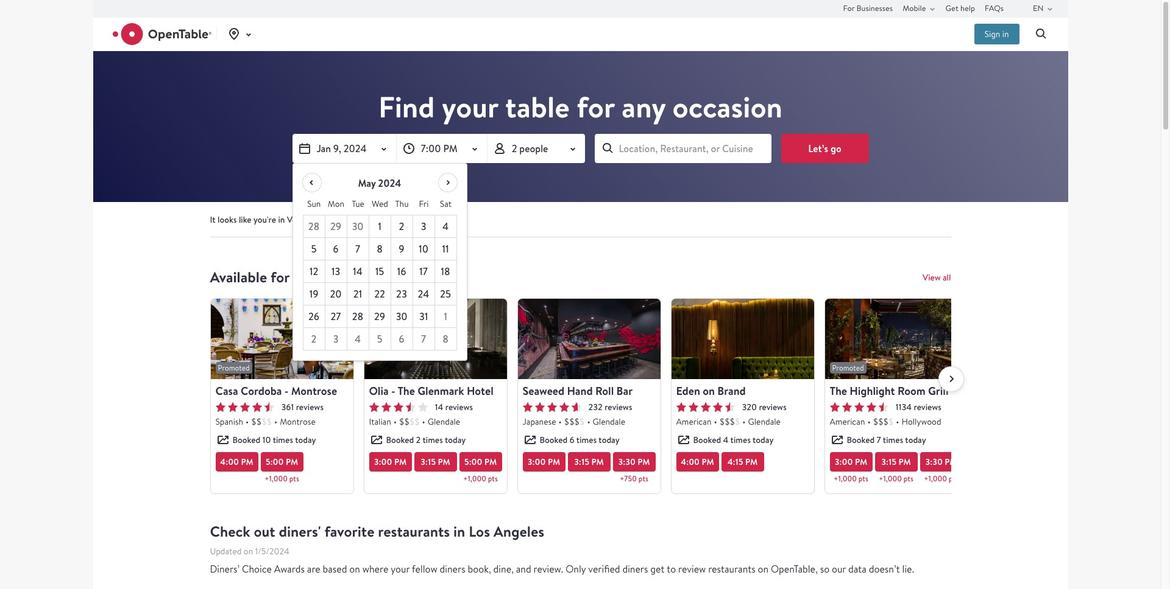Task type: describe. For each thing, give the bounding box(es) containing it.
updated on 1/5/2024 diners' choice awards are based on where your fellow diners book, dine, and review. only verified diners get to review restaurants on opentable, so our data doesn't lie.
[[210, 547, 914, 577]]

4:00 pm link for eden
[[676, 453, 719, 472]]

like
[[239, 215, 251, 225]]

5:00 for 1st 5:00 pm link from right
[[464, 456, 482, 469]]

1 horizontal spatial 8
[[443, 333, 448, 346]]

dine,
[[493, 564, 514, 577]]

sign in
[[985, 29, 1009, 40]]

now
[[331, 268, 358, 288]]

0 horizontal spatial 7 button
[[347, 238, 369, 261]]

6 for top the 6 button
[[333, 243, 339, 256]]

1 vertical spatial 4 button
[[347, 328, 369, 351]]

2 horizontal spatial 4
[[723, 435, 728, 446]]

0 horizontal spatial 30
[[352, 220, 364, 233]]

361 reviews
[[281, 402, 324, 413]]

cordoba
[[241, 384, 282, 399]]

23
[[396, 288, 407, 301]]

today for room
[[905, 435, 926, 446]]

mon
[[328, 199, 344, 210]]

10 inside button
[[419, 243, 428, 256]]

7 for left the 7 button
[[355, 243, 360, 256]]

0 vertical spatial 30 button
[[347, 216, 369, 238]]

Please input a Location, Restaurant or Cuisine field
[[594, 134, 771, 163]]

4:00 for eden
[[681, 456, 700, 469]]

faqs
[[985, 3, 1004, 13]]

sun
[[307, 199, 321, 210]]

tuesday element
[[347, 193, 369, 215]]

for businesses button
[[843, 0, 893, 17]]

hotel
[[467, 384, 494, 399]]

1 horizontal spatial 1 button
[[435, 306, 457, 328]]

a photo of eden on brand restaurant image
[[671, 299, 814, 380]]

1 vertical spatial 28 button
[[347, 306, 369, 328]]

los
[[469, 522, 490, 542]]

1 vertical spatial 28
[[352, 310, 363, 324]]

where
[[362, 564, 388, 577]]

0 vertical spatial 28 button
[[303, 216, 325, 238]]

2 down "3.5 stars" image
[[416, 435, 421, 446]]

3:30 pm +1,000 pts
[[924, 456, 958, 484]]

0 vertical spatial 29 button
[[325, 216, 347, 238]]

23 button
[[391, 283, 413, 306]]

reviews for room
[[914, 402, 941, 413]]

roll
[[595, 384, 614, 399]]

1 horizontal spatial 2 button
[[391, 216, 413, 238]]

reviews for brand
[[759, 402, 787, 413]]

3:00 for olia
[[374, 456, 392, 469]]

restaurants inside updated on 1/5/2024 diners' choice awards are based on where your fellow diners book, dine, and review. only verified diners get to review restaurants on opentable, so our data doesn't lie.
[[708, 564, 756, 577]]

get help button
[[946, 0, 975, 17]]

on left opentable,
[[758, 564, 769, 577]]

1 $$ from the left
[[251, 417, 262, 428]]

brand
[[717, 384, 746, 399]]

3:30 pm link for bar
[[613, 453, 655, 472]]

the highlight room grill
[[830, 384, 949, 399]]

1 horizontal spatial for
[[577, 87, 615, 127]]

1 horizontal spatial 7 button
[[413, 328, 435, 351]]

4:15
[[727, 456, 743, 469]]

available
[[210, 268, 267, 288]]

correct?
[[337, 215, 368, 225]]

0 vertical spatial 28
[[308, 220, 319, 233]]

232
[[588, 402, 603, 413]]

2 people
[[512, 142, 548, 155]]

+1,000 inside the "3:00 pm +1,000 pts"
[[834, 475, 857, 484]]

reviews for the
[[445, 402, 473, 413]]

14 for 14
[[353, 265, 363, 279]]

0 horizontal spatial restaurants
[[378, 522, 450, 542]]

2 5:00 pm link from the left
[[459, 453, 502, 472]]

booked for -
[[386, 435, 414, 446]]

27 button
[[325, 306, 347, 328]]

grill
[[928, 384, 949, 399]]

2 for right 2 button
[[399, 220, 404, 233]]

1 vertical spatial 10
[[262, 435, 271, 446]]

4:15 pm
[[727, 456, 758, 469]]

eden
[[676, 384, 700, 399]]

times for brand
[[730, 435, 751, 446]]

20 button
[[325, 283, 347, 306]]

faqs button
[[985, 0, 1004, 17]]

4 for the right 4 "button"
[[442, 220, 449, 233]]

any
[[622, 87, 665, 127]]

1 5:00 pm link from the left
[[261, 453, 303, 472]]

3:00 pm link for olia
[[369, 453, 412, 472]]

get current location
[[390, 215, 465, 225]]

get
[[650, 564, 665, 577]]

$ for roll
[[580, 417, 585, 428]]

1134 reviews
[[896, 402, 941, 413]]

31
[[419, 310, 428, 324]]

1 vertical spatial 6 button
[[391, 328, 413, 351]]

location
[[435, 215, 465, 225]]

find your table for any occasion
[[378, 87, 783, 127]]

jan 9, 2024
[[317, 142, 367, 155]]

glendale for glenmark
[[428, 417, 460, 428]]

4:00 for casa
[[220, 456, 239, 469]]

3.5 stars image
[[369, 403, 428, 413]]

3:30 pm link for grill
[[920, 453, 963, 472]]

15
[[375, 265, 384, 279]]

21 button
[[347, 283, 369, 306]]

2 vertical spatial 6
[[570, 435, 574, 446]]

booked 6 times today
[[540, 435, 620, 446]]

mobile button
[[903, 0, 939, 17]]

$$$ $ for hand
[[564, 417, 585, 428]]

in inside 'button'
[[1002, 29, 1009, 40]]

american for eden
[[676, 417, 712, 428]]

may 2024
[[358, 177, 401, 190]]

pts for 1st 5:00 pm link
[[289, 475, 299, 484]]

$$$ for hand
[[564, 417, 580, 428]]

0 vertical spatial 8 button
[[369, 238, 391, 261]]

11
[[442, 243, 449, 256]]

19
[[309, 288, 318, 301]]

0 horizontal spatial 5
[[311, 243, 317, 256]]

1 - from the left
[[284, 384, 289, 399]]

data
[[848, 564, 867, 577]]

2 diners from the left
[[622, 564, 648, 577]]

promoted for casa
[[218, 364, 250, 373]]

25 button
[[435, 283, 457, 306]]

29 for bottommost 29 button
[[374, 310, 385, 324]]

booked for hand
[[540, 435, 567, 446]]

17 button
[[413, 261, 435, 283]]

3:30 for grill
[[925, 456, 943, 469]]

1 vertical spatial 29 button
[[369, 306, 391, 328]]

4 for bottommost 4 "button"
[[355, 333, 361, 346]]

not
[[320, 215, 335, 225]]

26
[[308, 310, 319, 324]]

booked for on
[[693, 435, 721, 446]]

2 for 2 people
[[512, 142, 517, 155]]

fri
[[419, 199, 429, 210]]

9,
[[333, 142, 341, 155]]

wednesday element
[[369, 193, 391, 215]]

promoted for the
[[832, 364, 864, 373]]

27
[[331, 310, 341, 324]]

1134
[[896, 402, 912, 413]]

13
[[331, 265, 340, 279]]

1 +1,000 from the left
[[265, 475, 288, 484]]

booked for highlight
[[847, 435, 875, 446]]

times for roll
[[576, 435, 597, 446]]

1 vertical spatial in
[[278, 215, 285, 225]]

pm inside 3:30 pm +750 pts
[[638, 456, 650, 469]]

jan 9, 2024 button
[[292, 134, 396, 163]]

0 horizontal spatial 1 button
[[369, 216, 391, 238]]

21
[[353, 288, 362, 301]]

for
[[843, 3, 855, 13]]

today for -
[[295, 435, 316, 446]]

0 horizontal spatial 3 button
[[325, 328, 347, 351]]

3:15 pm +1,000 pts
[[879, 456, 913, 484]]

3:00 inside the "3:00 pm +1,000 pts"
[[835, 456, 853, 469]]

1 diners from the left
[[440, 564, 465, 577]]

view all
[[923, 272, 951, 283]]

4:15 pm link
[[721, 453, 764, 472]]

go
[[831, 142, 841, 155]]

3 glendale from the left
[[748, 417, 781, 428]]

only
[[566, 564, 586, 577]]

4.5 stars image
[[830, 403, 888, 413]]

1 horizontal spatial 4 button
[[435, 216, 457, 238]]

a photo of casa cordoba - montrose restaurant image
[[211, 299, 353, 380]]

4.8 stars image
[[523, 403, 581, 413]]

7:00 pm
[[421, 142, 457, 155]]

3:15 pm link for the
[[414, 453, 457, 472]]

22 button
[[369, 283, 391, 306]]

3:15 pm for the
[[421, 456, 450, 469]]

232 reviews
[[588, 402, 632, 413]]

24
[[418, 288, 429, 301]]

11 button
[[435, 238, 457, 261]]

4 $$ from the left
[[409, 417, 420, 428]]

booked for cordoba
[[232, 435, 260, 446]]

0 vertical spatial your
[[442, 87, 498, 127]]

1 horizontal spatial 30
[[396, 310, 407, 324]]

pts for room 3:15 pm link
[[904, 475, 913, 484]]

get help
[[946, 3, 975, 13]]

+750
[[620, 475, 637, 484]]

1 horizontal spatial 3 button
[[413, 216, 435, 238]]

26 button
[[303, 306, 325, 328]]

18 button
[[435, 261, 457, 283]]

3:00 pm link for the
[[830, 453, 872, 472]]

sunday element
[[303, 193, 325, 215]]

3 $$ from the left
[[399, 417, 409, 428]]

1 5:00 pm +1,000 pts from the left
[[265, 456, 299, 484]]

0 horizontal spatial 8
[[377, 243, 383, 256]]

today for brand
[[753, 435, 774, 446]]

1 vertical spatial 8 button
[[435, 328, 457, 351]]

25
[[440, 288, 451, 301]]

awards
[[274, 564, 305, 577]]

doesn't
[[869, 564, 900, 577]]

1 vertical spatial 5 button
[[369, 328, 391, 351]]

$$$ $ for highlight
[[873, 417, 894, 428]]

on up 4.6 stars image
[[703, 384, 715, 399]]

10 button
[[413, 238, 435, 261]]

2 5:00 pm +1,000 pts from the left
[[463, 456, 498, 484]]



Task type: locate. For each thing, give the bounding box(es) containing it.
29 button
[[325, 216, 347, 238], [369, 306, 391, 328]]

booked 10 times today
[[232, 435, 316, 446]]

2 vertical spatial in
[[453, 522, 465, 542]]

2 3:00 pm link from the left
[[523, 453, 565, 472]]

2 horizontal spatial 7
[[877, 435, 881, 446]]

pts for 1st 5:00 pm link from right
[[488, 475, 498, 484]]

0 horizontal spatial 3:30 pm link
[[613, 453, 655, 472]]

2 vertical spatial 7
[[877, 435, 881, 446]]

1 3:30 from the left
[[618, 456, 636, 469]]

4:00 pm link for casa
[[215, 453, 258, 472]]

29 for the topmost 29 button
[[330, 220, 341, 233]]

monday element
[[325, 193, 347, 215]]

3:30 inside the 3:30 pm +1,000 pts
[[925, 456, 943, 469]]

361
[[281, 402, 294, 413]]

7 button down 31
[[413, 328, 435, 351]]

in right sign at top right
[[1002, 29, 1009, 40]]

reviews for -
[[296, 402, 324, 413]]

en
[[1033, 3, 1044, 13]]

3:30 pm link up "+750"
[[613, 453, 655, 472]]

1 $ from the left
[[580, 417, 585, 428]]

today down 14 reviews
[[445, 435, 466, 446]]

your up 7:00 pm
[[442, 87, 498, 127]]

0 horizontal spatial american
[[676, 417, 712, 428]]

1 horizontal spatial 3:30
[[925, 456, 943, 469]]

on up choice
[[244, 547, 253, 558]]

favorite
[[324, 522, 374, 542]]

booked 4 times today
[[693, 435, 774, 446]]

2024
[[344, 142, 367, 155], [378, 177, 401, 190]]

0 vertical spatial 5
[[311, 243, 317, 256]]

0 vertical spatial 1
[[378, 220, 381, 233]]

0 horizontal spatial 6 button
[[325, 238, 347, 261]]

0 horizontal spatial the
[[398, 384, 415, 399]]

today
[[295, 435, 316, 446], [445, 435, 466, 446], [599, 435, 620, 446], [753, 435, 774, 446], [905, 435, 926, 446]]

2 pts from the left
[[488, 475, 498, 484]]

3 today from the left
[[599, 435, 620, 446]]

4 times from the left
[[730, 435, 751, 446]]

$ for room
[[888, 417, 894, 428]]

glendale
[[428, 417, 460, 428], [593, 417, 625, 428], [748, 417, 781, 428]]

2 horizontal spatial 3:15 pm link
[[875, 453, 917, 472]]

3:00 pm +1,000 pts
[[834, 456, 868, 484]]

3 3:00 pm link from the left
[[830, 453, 872, 472]]

1 horizontal spatial 29 button
[[369, 306, 391, 328]]

review.
[[534, 564, 563, 577]]

jan
[[317, 142, 331, 155]]

2 horizontal spatial $$$
[[873, 417, 888, 428]]

5:00
[[266, 456, 284, 469], [464, 456, 482, 469]]

3:15 down booked 2 times today
[[421, 456, 436, 469]]

1 horizontal spatial 3:00 pm link
[[523, 453, 565, 472]]

0 horizontal spatial 4:00 pm link
[[215, 453, 258, 472]]

0 vertical spatial 7
[[355, 243, 360, 256]]

2 $$ $$ from the left
[[399, 417, 420, 428]]

2 +1,000 from the left
[[463, 475, 486, 484]]

get for get current location
[[390, 215, 404, 225]]

3
[[421, 220, 426, 233], [333, 333, 339, 346]]

3:00 pm link down japanese
[[523, 453, 565, 472]]

american
[[676, 417, 712, 428], [830, 417, 865, 428]]

1 horizontal spatial 5 button
[[369, 328, 391, 351]]

2 $$$ from the left
[[720, 417, 735, 428]]

14 for 14 reviews
[[435, 402, 443, 413]]

2 - from the left
[[391, 384, 395, 399]]

reviews for roll
[[605, 402, 632, 413]]

$$ $$ for the
[[399, 417, 420, 428]]

$$ $$ for -
[[251, 417, 272, 428]]

5 times from the left
[[883, 435, 903, 446]]

5 down 22 button
[[377, 333, 382, 346]]

1 horizontal spatial 28 button
[[347, 306, 369, 328]]

8 button left 9
[[369, 238, 391, 261]]

10 right the 9 button
[[419, 243, 428, 256]]

1 button down the wednesday element
[[369, 216, 391, 238]]

5:00 down booked 2 times today
[[464, 456, 482, 469]]

booked down spanish
[[232, 435, 260, 446]]

1 horizontal spatial restaurants
[[708, 564, 756, 577]]

3:15 down booked 6 times today
[[574, 456, 589, 469]]

5 +1,000 from the left
[[924, 475, 947, 484]]

0 horizontal spatial glendale
[[428, 417, 460, 428]]

$ up 'booked 4 times today'
[[735, 417, 740, 428]]

3:15 pm link down booked 6 times today
[[568, 453, 610, 472]]

8 down 25 'button'
[[443, 333, 448, 346]]

3 pts from the left
[[639, 475, 648, 484]]

2 3:15 from the left
[[574, 456, 589, 469]]

businesses
[[857, 3, 893, 13]]

3:30 up "+750"
[[618, 456, 636, 469]]

14 inside button
[[353, 265, 363, 279]]

0 vertical spatial 30
[[352, 220, 364, 233]]

3:00 pm link down italian
[[369, 453, 412, 472]]

diners left book,
[[440, 564, 465, 577]]

to
[[667, 564, 676, 577]]

2 4:00 from the left
[[681, 456, 700, 469]]

2 reviews from the left
[[445, 402, 473, 413]]

1 reviews from the left
[[296, 402, 324, 413]]

available for lunch now
[[210, 268, 358, 288]]

pts inside the "3:00 pm +1,000 pts"
[[859, 475, 868, 484]]

verified
[[588, 564, 620, 577]]

0 horizontal spatial your
[[391, 564, 410, 577]]

2 4:00 pm from the left
[[681, 456, 714, 469]]

2 booked from the left
[[386, 435, 414, 446]]

4:00 pm left "4:15"
[[681, 456, 714, 469]]

2024 right the 9,
[[344, 142, 367, 155]]

2 4:00 pm link from the left
[[676, 453, 719, 472]]

diners'
[[210, 564, 240, 577]]

6 down 23 button
[[399, 333, 404, 346]]

$$$ $ up booked 6 times today
[[564, 417, 585, 428]]

opentable logo image
[[112, 23, 211, 45]]

0 vertical spatial 1 button
[[369, 216, 391, 238]]

3:00 down japanese
[[528, 456, 546, 469]]

american down 4.5 stars image
[[830, 417, 865, 428]]

1 3:00 pm link from the left
[[369, 453, 412, 472]]

1 horizontal spatial 4:00
[[681, 456, 700, 469]]

4 booked from the left
[[693, 435, 721, 446]]

today for the
[[445, 435, 466, 446]]

on
[[703, 384, 715, 399], [244, 547, 253, 558], [349, 564, 360, 577], [758, 564, 769, 577]]

4 down 21 button
[[355, 333, 361, 346]]

restaurants up fellow
[[378, 522, 450, 542]]

3:00 pm for seaweed
[[528, 456, 560, 469]]

reviews up hollywood
[[914, 402, 941, 413]]

0 horizontal spatial 28 button
[[303, 216, 325, 238]]

30 button down tuesday element
[[347, 216, 369, 238]]

3:15 pm for roll
[[574, 456, 604, 469]]

find
[[378, 87, 435, 127]]

your inside updated on 1/5/2024 diners' choice awards are based on where your fellow diners book, dine, and review. only verified diners get to review restaurants on opentable, so our data doesn't lie.
[[391, 564, 410, 577]]

today for roll
[[599, 435, 620, 446]]

2 $$ from the left
[[262, 417, 272, 428]]

7 button down correct?
[[347, 238, 369, 261]]

3 booked from the left
[[540, 435, 567, 446]]

1 vertical spatial 2024
[[378, 177, 401, 190]]

2
[[512, 142, 517, 155], [399, 220, 404, 233], [311, 333, 317, 346], [416, 435, 421, 446]]

3:00 pm link for seaweed
[[523, 453, 565, 472]]

3 reviews from the left
[[605, 402, 632, 413]]

today down 361 reviews
[[295, 435, 316, 446]]

1 vertical spatial 30
[[396, 310, 407, 324]]

0 horizontal spatial -
[[284, 384, 289, 399]]

pts for grill's 3:30 pm link
[[949, 475, 958, 484]]

28 button
[[303, 216, 325, 238], [347, 306, 369, 328]]

1 $$ $$ from the left
[[251, 417, 272, 428]]

30 down tuesday element
[[352, 220, 364, 233]]

29 down "monday" element
[[330, 220, 341, 233]]

2 glendale from the left
[[593, 417, 625, 428]]

2024 inside jan 9, 2024 dropdown button
[[344, 142, 367, 155]]

0 horizontal spatial 5 button
[[303, 238, 325, 261]]

pts left the 3:30 pm +1,000 pts
[[904, 475, 913, 484]]

30 button left 31
[[391, 306, 413, 328]]

glendale for bar
[[593, 417, 625, 428]]

1 horizontal spatial 8 button
[[435, 328, 457, 351]]

1 vertical spatial 1 button
[[435, 306, 457, 328]]

29 button down 22
[[369, 306, 391, 328]]

3 $$$ from the left
[[873, 417, 888, 428]]

+1,000 down the booked 7 times today
[[879, 475, 902, 484]]

10
[[419, 243, 428, 256], [262, 435, 271, 446]]

2 $$$ $ from the left
[[720, 417, 740, 428]]

$$$ for highlight
[[873, 417, 888, 428]]

5:00 for 1st 5:00 pm link
[[266, 456, 284, 469]]

2 american from the left
[[830, 417, 865, 428]]

tue
[[352, 199, 364, 210]]

3 for leftmost 3 button
[[333, 333, 339, 346]]

0 horizontal spatial 14
[[353, 265, 363, 279]]

1 3:15 pm link from the left
[[414, 453, 457, 472]]

3 +1,000 from the left
[[834, 475, 857, 484]]

1 horizontal spatial 1
[[444, 310, 447, 324]]

14 reviews
[[435, 402, 473, 413]]

0 horizontal spatial 4 button
[[347, 328, 369, 351]]

1 horizontal spatial 28
[[352, 310, 363, 324]]

restaurants right review
[[708, 564, 756, 577]]

6 for the bottom the 6 button
[[399, 333, 404, 346]]

-
[[284, 384, 289, 399], [391, 384, 395, 399]]

3:00 pm down japanese
[[528, 456, 560, 469]]

people
[[519, 142, 548, 155]]

1 horizontal spatial 6
[[399, 333, 404, 346]]

times
[[273, 435, 293, 446], [423, 435, 443, 446], [576, 435, 597, 446], [730, 435, 751, 446], [883, 435, 903, 446]]

5
[[311, 243, 317, 256], [377, 333, 382, 346]]

2 3:30 from the left
[[925, 456, 943, 469]]

thursday element
[[391, 193, 413, 215]]

1 vertical spatial for
[[271, 268, 290, 288]]

1 horizontal spatial 4:00 pm link
[[676, 453, 719, 472]]

today down hollywood
[[905, 435, 926, 446]]

5 reviews from the left
[[914, 402, 941, 413]]

$ up booked 6 times today
[[580, 417, 585, 428]]

let's
[[808, 142, 828, 155]]

today up 4:15 pm link
[[753, 435, 774, 446]]

0 horizontal spatial 30 button
[[347, 216, 369, 238]]

$$ up booked 10 times today
[[262, 417, 272, 428]]

glendale down 320 reviews
[[748, 417, 781, 428]]

1 pts from the left
[[289, 475, 299, 484]]

pts inside the 3:30 pm +1,000 pts
[[949, 475, 958, 484]]

pm inside 3:15 pm +1,000 pts
[[899, 456, 911, 469]]

highlight
[[850, 384, 895, 399]]

1 american from the left
[[676, 417, 712, 428]]

check
[[210, 522, 250, 542]]

1 4:00 pm link from the left
[[215, 453, 258, 472]]

1 the from the left
[[398, 384, 415, 399]]

+1,000 right 3:15 pm +1,000 pts
[[924, 475, 947, 484]]

1 horizontal spatial in
[[453, 522, 465, 542]]

the up 4.5 stars image
[[830, 384, 847, 399]]

2 $ from the left
[[735, 417, 740, 428]]

a photo of olia - the glenmark hotel restaurant image
[[364, 299, 507, 380]]

glendale down 14 reviews
[[428, 417, 460, 428]]

1 horizontal spatial 3:15 pm link
[[568, 453, 610, 472]]

3:15
[[421, 456, 436, 469], [574, 456, 589, 469], [881, 456, 897, 469]]

$$$ for on
[[720, 417, 735, 428]]

reviews down bar
[[605, 402, 632, 413]]

pm inside the "3:00 pm +1,000 pts"
[[855, 456, 867, 469]]

booked 7 times today
[[847, 435, 926, 446]]

search icon image
[[1034, 27, 1049, 41]]

1 horizontal spatial 5:00
[[464, 456, 482, 469]]

4
[[442, 220, 449, 233], [355, 333, 361, 346], [723, 435, 728, 446]]

20
[[330, 288, 342, 301]]

29 down 22 button
[[374, 310, 385, 324]]

0 horizontal spatial 3:00
[[374, 456, 392, 469]]

room
[[898, 384, 926, 399]]

2 left current
[[399, 220, 404, 233]]

0 horizontal spatial 5:00
[[266, 456, 284, 469]]

in right you're
[[278, 215, 285, 225]]

$$ $$
[[251, 417, 272, 428], [399, 417, 420, 428]]

3:00 pm for olia
[[374, 456, 407, 469]]

2 button
[[391, 216, 413, 238], [303, 328, 325, 351]]

1 5:00 from the left
[[266, 456, 284, 469]]

0 vertical spatial 7 button
[[347, 238, 369, 261]]

1 3:15 from the left
[[421, 456, 436, 469]]

2 3:00 pm from the left
[[528, 456, 560, 469]]

0 vertical spatial for
[[577, 87, 615, 127]]

pm inside the 3:30 pm +1,000 pts
[[945, 456, 957, 469]]

casa cordoba - montrose
[[215, 384, 337, 399]]

get for get help
[[946, 3, 959, 13]]

pts inside 3:30 pm +750 pts
[[639, 475, 648, 484]]

pts for 3:30 pm link associated with bar
[[639, 475, 648, 484]]

mobile
[[903, 3, 926, 13]]

$ for brand
[[735, 417, 740, 428]]

5 button up 12
[[303, 238, 325, 261]]

3:15 pm link down booked 2 times today
[[414, 453, 457, 472]]

times for -
[[273, 435, 293, 446]]

0 horizontal spatial 5:00 pm +1,000 pts
[[265, 456, 299, 484]]

4:00 pm for eden
[[681, 456, 714, 469]]

0 horizontal spatial 4:00 pm
[[220, 456, 253, 469]]

- up 361
[[284, 384, 289, 399]]

24 button
[[413, 283, 435, 306]]

1 button right 31
[[435, 306, 457, 328]]

4:00 down spanish
[[220, 456, 239, 469]]

+1,000 inside the 3:30 pm +1,000 pts
[[924, 475, 947, 484]]

times down 361
[[273, 435, 293, 446]]

7 up 3:15 pm +1,000 pts
[[877, 435, 881, 446]]

3 $ from the left
[[888, 417, 894, 428]]

opentable,
[[771, 564, 818, 577]]

2 today from the left
[[445, 435, 466, 446]]

6 button
[[325, 238, 347, 261], [391, 328, 413, 351]]

0 horizontal spatial 29
[[330, 220, 341, 233]]

$$$ $ up 'booked 4 times today'
[[720, 417, 740, 428]]

updated
[[210, 547, 242, 558]]

pts right "+750"
[[639, 475, 648, 484]]

2 horizontal spatial 3:00
[[835, 456, 853, 469]]

1 horizontal spatial 10
[[419, 243, 428, 256]]

3 $$$ $ from the left
[[873, 417, 894, 428]]

may 2024 grid
[[303, 193, 457, 351]]

1 today from the left
[[295, 435, 316, 446]]

today down "232 reviews"
[[599, 435, 620, 446]]

4 reviews from the left
[[759, 402, 787, 413]]

0 vertical spatial 4
[[442, 220, 449, 233]]

1 times from the left
[[273, 435, 293, 446]]

3 3:15 from the left
[[881, 456, 897, 469]]

in
[[1002, 29, 1009, 40], [278, 215, 285, 225], [453, 522, 465, 542]]

4 today from the left
[[753, 435, 774, 446]]

1 vertical spatial 8
[[443, 333, 448, 346]]

3:15 pm down booked 6 times today
[[574, 456, 604, 469]]

montrose down 361 reviews
[[280, 417, 316, 428]]

booked down italian
[[386, 435, 414, 446]]

lunch
[[293, 268, 328, 288]]

1 promoted from the left
[[218, 364, 250, 373]]

1 4:00 pm from the left
[[220, 456, 253, 469]]

1 vertical spatial 5
[[377, 333, 382, 346]]

28 right 27 button
[[352, 310, 363, 324]]

2 down 26 button
[[311, 333, 317, 346]]

3:15 for the
[[421, 456, 436, 469]]

0 horizontal spatial $
[[580, 417, 585, 428]]

olia
[[369, 384, 389, 399]]

$$ down 4.4 stars image
[[251, 417, 262, 428]]

+1,000 inside 3:15 pm +1,000 pts
[[879, 475, 902, 484]]

and
[[516, 564, 531, 577]]

6 button up "13"
[[325, 238, 347, 261]]

american for the
[[830, 417, 865, 428]]

3 down 27 button
[[333, 333, 339, 346]]

bar
[[616, 384, 633, 399]]

3 3:00 from the left
[[835, 456, 853, 469]]

3:30 for bar
[[618, 456, 636, 469]]

seaweed hand roll bar
[[523, 384, 633, 399]]

1 horizontal spatial $$$
[[720, 417, 735, 428]]

- right olia
[[391, 384, 395, 399]]

times for the
[[423, 435, 443, 446]]

the up "3.5 stars" image
[[398, 384, 415, 399]]

0 horizontal spatial get
[[390, 215, 404, 225]]

0 horizontal spatial 4
[[355, 333, 361, 346]]

5 today from the left
[[905, 435, 926, 446]]

2 3:00 from the left
[[528, 456, 546, 469]]

times down 232 at the bottom of page
[[576, 435, 597, 446]]

1 3:00 pm from the left
[[374, 456, 407, 469]]

in left los
[[453, 522, 465, 542]]

diners
[[440, 564, 465, 577], [622, 564, 648, 577]]

4.6 stars image
[[676, 403, 735, 413]]

$$ $$ down "3.5 stars" image
[[399, 417, 420, 428]]

0 horizontal spatial 4:00
[[220, 456, 239, 469]]

4 +1,000 from the left
[[879, 475, 902, 484]]

14 right 13 button
[[353, 265, 363, 279]]

29
[[330, 220, 341, 233], [374, 310, 385, 324]]

pts inside 3:15 pm +1,000 pts
[[904, 475, 913, 484]]

4:00 pm down spanish
[[220, 456, 253, 469]]

you're
[[253, 215, 276, 225]]

7 for the 7 button to the right
[[421, 333, 426, 346]]

spanish
[[215, 417, 243, 428]]

a photo of seaweed hand roll bar restaurant image
[[518, 299, 660, 380]]

3:30 right 3:15 pm +1,000 pts
[[925, 456, 943, 469]]

5 booked from the left
[[847, 435, 875, 446]]

1 vertical spatial 7
[[421, 333, 426, 346]]

montrose
[[291, 384, 337, 399], [280, 417, 316, 428]]

pts
[[289, 475, 299, 484], [488, 475, 498, 484], [639, 475, 648, 484], [859, 475, 868, 484], [904, 475, 913, 484], [949, 475, 958, 484]]

2 3:15 pm link from the left
[[568, 453, 610, 472]]

+1,000
[[265, 475, 288, 484], [463, 475, 486, 484], [834, 475, 857, 484], [879, 475, 902, 484], [924, 475, 947, 484]]

booked down japanese
[[540, 435, 567, 446]]

1 glendale from the left
[[428, 417, 460, 428]]

2024 right may in the left top of the page
[[378, 177, 401, 190]]

3:00 down italian
[[374, 456, 392, 469]]

0 horizontal spatial promoted
[[218, 364, 250, 373]]

14 down the glenmark
[[435, 402, 443, 413]]

1 3:00 from the left
[[374, 456, 392, 469]]

your
[[442, 87, 498, 127], [391, 564, 410, 577]]

1 horizontal spatial 14
[[435, 402, 443, 413]]

0 vertical spatial 3
[[421, 220, 426, 233]]

0 horizontal spatial 3:15
[[421, 456, 436, 469]]

1 $$$ from the left
[[564, 417, 580, 428]]

None field
[[594, 134, 771, 163]]

4:00 pm for casa
[[220, 456, 253, 469]]

5:00 pm link
[[261, 453, 303, 472], [459, 453, 502, 472]]

1 horizontal spatial 3:00
[[528, 456, 546, 469]]

0 vertical spatial 4 button
[[435, 216, 457, 238]]

1 vertical spatial montrose
[[280, 417, 316, 428]]

3:15 pm link down the booked 7 times today
[[875, 453, 917, 472]]

28 button right the 27
[[347, 306, 369, 328]]

on right based
[[349, 564, 360, 577]]

2 horizontal spatial glendale
[[748, 417, 781, 428]]

3:15 pm link for roll
[[568, 453, 610, 472]]

1 horizontal spatial 30 button
[[391, 306, 413, 328]]

2 5:00 from the left
[[464, 456, 482, 469]]

booked up the "3:00 pm +1,000 pts"
[[847, 435, 875, 446]]

4 pts from the left
[[859, 475, 868, 484]]

0 vertical spatial 6 button
[[325, 238, 347, 261]]

28
[[308, 220, 319, 233], [352, 310, 363, 324]]

1 3:30 pm link from the left
[[613, 453, 655, 472]]

0 horizontal spatial 2 button
[[303, 328, 325, 351]]

eden on brand
[[676, 384, 746, 399]]

1/5/2024
[[255, 547, 289, 558]]

3:15 pm link for room
[[875, 453, 917, 472]]

0 vertical spatial 2 button
[[391, 216, 413, 238]]

2 for leftmost 2 button
[[311, 333, 317, 346]]

3:15 for roll
[[574, 456, 589, 469]]

book,
[[468, 564, 491, 577]]

olia - the glenmark hotel
[[369, 384, 494, 399]]

0 vertical spatial 29
[[330, 220, 341, 233]]

3 times from the left
[[576, 435, 597, 446]]

5 pts from the left
[[904, 475, 913, 484]]

7 button
[[347, 238, 369, 261], [413, 328, 435, 351]]

1 vertical spatial 3
[[333, 333, 339, 346]]

2 the from the left
[[830, 384, 847, 399]]

4 button down 21 button
[[347, 328, 369, 351]]

4 down saturday element
[[442, 220, 449, 233]]

0 horizontal spatial in
[[278, 215, 285, 225]]

1 horizontal spatial 3:15 pm
[[574, 456, 604, 469]]

reviews down the glenmark
[[445, 402, 473, 413]]

0 horizontal spatial 3
[[333, 333, 339, 346]]

0 vertical spatial 5 button
[[303, 238, 325, 261]]

0 horizontal spatial 3:00 pm
[[374, 456, 407, 469]]

6 pts from the left
[[949, 475, 958, 484]]

3:00 pm down italian
[[374, 456, 407, 469]]

ventura.
[[287, 215, 318, 225]]

so
[[820, 564, 830, 577]]

1 $$$ $ from the left
[[564, 417, 585, 428]]

$$ down "3.5 stars" image
[[399, 417, 409, 428]]

saturday element
[[435, 193, 457, 215]]

0 vertical spatial montrose
[[291, 384, 337, 399]]

0 horizontal spatial 3:00 pm link
[[369, 453, 412, 472]]

it looks like you're in ventura. not correct?
[[210, 215, 368, 225]]

1 3:15 pm from the left
[[421, 456, 450, 469]]

seaweed
[[523, 384, 564, 399]]

3:30 inside 3:30 pm +750 pts
[[618, 456, 636, 469]]

2 3:30 pm link from the left
[[920, 453, 963, 472]]

3 3:15 pm link from the left
[[875, 453, 917, 472]]

american down 4.6 stars image
[[676, 417, 712, 428]]

a photo of the highlight room grill restaurant image
[[825, 299, 967, 380]]

times up 4:15 pm link
[[730, 435, 751, 446]]

0 vertical spatial in
[[1002, 29, 1009, 40]]

times for room
[[883, 435, 903, 446]]

out
[[254, 522, 275, 542]]

0 vertical spatial restaurants
[[378, 522, 450, 542]]

0 horizontal spatial 3:15 pm
[[421, 456, 450, 469]]

14 button
[[347, 261, 369, 283]]

pts for the 3:00 pm link
[[859, 475, 868, 484]]

2 times from the left
[[423, 435, 443, 446]]

8 left 9
[[377, 243, 383, 256]]

8 button down 25 'button'
[[435, 328, 457, 351]]

friday element
[[413, 193, 435, 215]]

table
[[505, 87, 570, 127]]

2 3:15 pm from the left
[[574, 456, 604, 469]]

3 for 3 button to the right
[[421, 220, 426, 233]]

1 vertical spatial get
[[390, 215, 404, 225]]

1 booked from the left
[[232, 435, 260, 446]]

1 horizontal spatial 2024
[[378, 177, 401, 190]]

3:30
[[618, 456, 636, 469], [925, 456, 943, 469]]

3:15 inside 3:15 pm +1,000 pts
[[881, 456, 897, 469]]

3:00 for seaweed
[[528, 456, 546, 469]]

29 button down "monday" element
[[325, 216, 347, 238]]

320 reviews
[[742, 402, 787, 413]]

2 promoted from the left
[[832, 364, 864, 373]]

$$ $$ up booked 10 times today
[[251, 417, 272, 428]]

4.4 stars image
[[215, 403, 274, 413]]

6 button down 23 button
[[391, 328, 413, 351]]

$$$ $ for on
[[720, 417, 740, 428]]

1 4:00 from the left
[[220, 456, 239, 469]]



Task type: vqa. For each thing, say whether or not it's contained in the screenshot.
The Cuisine
no



